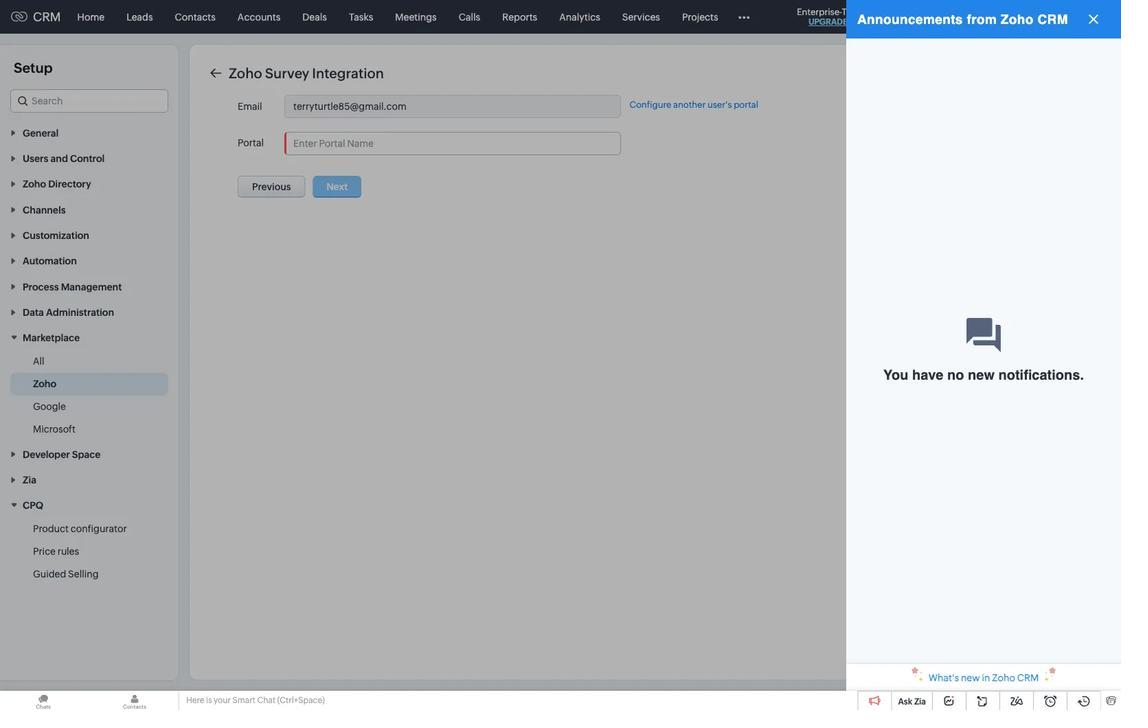 Task type: describe. For each thing, give the bounding box(es) containing it.
Enter Portal Name text field
[[285, 133, 620, 155]]

guided
[[33, 569, 66, 580]]

search element
[[913, 0, 941, 34]]

all
[[33, 356, 44, 367]]

what's new in zoho crm link
[[846, 664, 1121, 691]]

marketplace region
[[0, 350, 179, 441]]

Enter email address text field
[[285, 95, 620, 117]]

leads link
[[116, 0, 164, 33]]

previous
[[252, 181, 291, 192]]

cpq region
[[0, 518, 179, 586]]

meetings
[[395, 11, 437, 22]]

signals image
[[949, 11, 959, 23]]

in
[[982, 673, 990, 684]]

microsoft link
[[33, 423, 76, 436]]

what's
[[929, 673, 959, 684]]

user's
[[708, 100, 732, 110]]

tasks link
[[338, 0, 384, 33]]

deals
[[302, 11, 327, 22]]

configurator
[[71, 523, 127, 534]]

google link
[[33, 400, 66, 414]]

leads
[[126, 11, 153, 22]]

create menu image
[[888, 9, 905, 25]]

contacts link
[[164, 0, 227, 33]]

configure another user's portal
[[630, 100, 758, 110]]

your
[[214, 696, 231, 705]]

integration
[[312, 65, 384, 81]]

analytics
[[559, 11, 600, 22]]

cpq button
[[0, 492, 179, 518]]

analytics link
[[548, 0, 611, 33]]

contacts image
[[91, 691, 178, 710]]

rules
[[58, 546, 79, 557]]

profile element
[[1051, 0, 1090, 33]]

2 horizontal spatial zoho
[[992, 673, 1015, 684]]

product configurator link
[[33, 522, 127, 536]]

projects
[[682, 11, 718, 22]]

trial
[[842, 7, 859, 17]]

microsoft
[[33, 424, 76, 435]]

configure
[[630, 100, 671, 110]]

previous button
[[238, 176, 305, 198]]

marketplace
[[23, 333, 80, 344]]

meetings link
[[384, 0, 448, 33]]

zia
[[914, 697, 926, 706]]

profile image
[[1059, 6, 1081, 28]]

guided selling link
[[33, 567, 99, 581]]

tasks
[[349, 11, 373, 22]]

create menu element
[[879, 0, 913, 33]]

home link
[[66, 0, 116, 33]]

signals element
[[941, 0, 967, 34]]

chats image
[[0, 691, 87, 710]]

calendar image
[[975, 11, 987, 22]]

product
[[33, 523, 69, 534]]

marketplace button
[[0, 325, 179, 350]]

calls link
[[448, 0, 491, 33]]

google
[[33, 401, 66, 412]]

chat
[[257, 696, 276, 705]]



Task type: vqa. For each thing, say whether or not it's contained in the screenshot.
second "James Peterson" from the bottom of the page
no



Task type: locate. For each thing, give the bounding box(es) containing it.
zoho link
[[33, 377, 56, 391]]

services link
[[611, 0, 671, 33]]

crm left home link
[[33, 10, 61, 24]]

(ctrl+space)
[[277, 696, 325, 705]]

zoho
[[229, 65, 262, 81], [33, 379, 56, 390], [992, 673, 1015, 684]]

price rules link
[[33, 545, 79, 559]]

setup
[[14, 60, 53, 76]]

search image
[[921, 11, 933, 23]]

guided selling
[[33, 569, 99, 580]]

projects link
[[671, 0, 729, 33]]

0 vertical spatial zoho
[[229, 65, 262, 81]]

crm
[[33, 10, 61, 24], [1017, 673, 1039, 684]]

accounts
[[238, 11, 280, 22]]

0 vertical spatial crm
[[33, 10, 61, 24]]

zoho for zoho
[[33, 379, 56, 390]]

here
[[186, 696, 204, 705]]

enterprise-trial upgrade
[[797, 7, 859, 26]]

upgrade
[[808, 17, 848, 26]]

smart
[[232, 696, 256, 705]]

services
[[622, 11, 660, 22]]

reports
[[502, 11, 537, 22]]

accounts link
[[227, 0, 291, 33]]

cpq
[[23, 500, 43, 511]]

another
[[673, 100, 706, 110]]

1 horizontal spatial zoho
[[229, 65, 262, 81]]

zoho up email
[[229, 65, 262, 81]]

price rules
[[33, 546, 79, 557]]

survey
[[265, 65, 309, 81]]

calls
[[459, 11, 480, 22]]

zoho survey integration
[[229, 65, 384, 81]]

ask
[[898, 697, 912, 706]]

zoho up google
[[33, 379, 56, 390]]

0 horizontal spatial crm
[[33, 10, 61, 24]]

zoho inside 'marketplace' 'region'
[[33, 379, 56, 390]]

1 vertical spatial zoho
[[33, 379, 56, 390]]

deals link
[[291, 0, 338, 33]]

selling
[[68, 569, 99, 580]]

1 vertical spatial crm
[[1017, 673, 1039, 684]]

price
[[33, 546, 56, 557]]

email
[[238, 101, 262, 112]]

what's new in zoho crm
[[929, 673, 1039, 684]]

reports link
[[491, 0, 548, 33]]

enterprise-
[[797, 7, 842, 17]]

home
[[77, 11, 105, 22]]

2 vertical spatial zoho
[[992, 673, 1015, 684]]

product configurator
[[33, 523, 127, 534]]

new
[[961, 673, 980, 684]]

ask zia
[[898, 697, 926, 706]]

1 horizontal spatial crm
[[1017, 673, 1039, 684]]

all link
[[33, 354, 44, 368]]

0 horizontal spatial zoho
[[33, 379, 56, 390]]

crm right the in on the right of page
[[1017, 673, 1039, 684]]

portal
[[734, 100, 758, 110]]

crm link
[[11, 10, 61, 24]]

zoho for zoho survey integration
[[229, 65, 262, 81]]

is
[[206, 696, 212, 705]]

here is your smart chat (ctrl+space)
[[186, 696, 325, 705]]

zoho right the in on the right of page
[[992, 673, 1015, 684]]

contacts
[[175, 11, 216, 22]]

portal
[[238, 137, 264, 148]]



